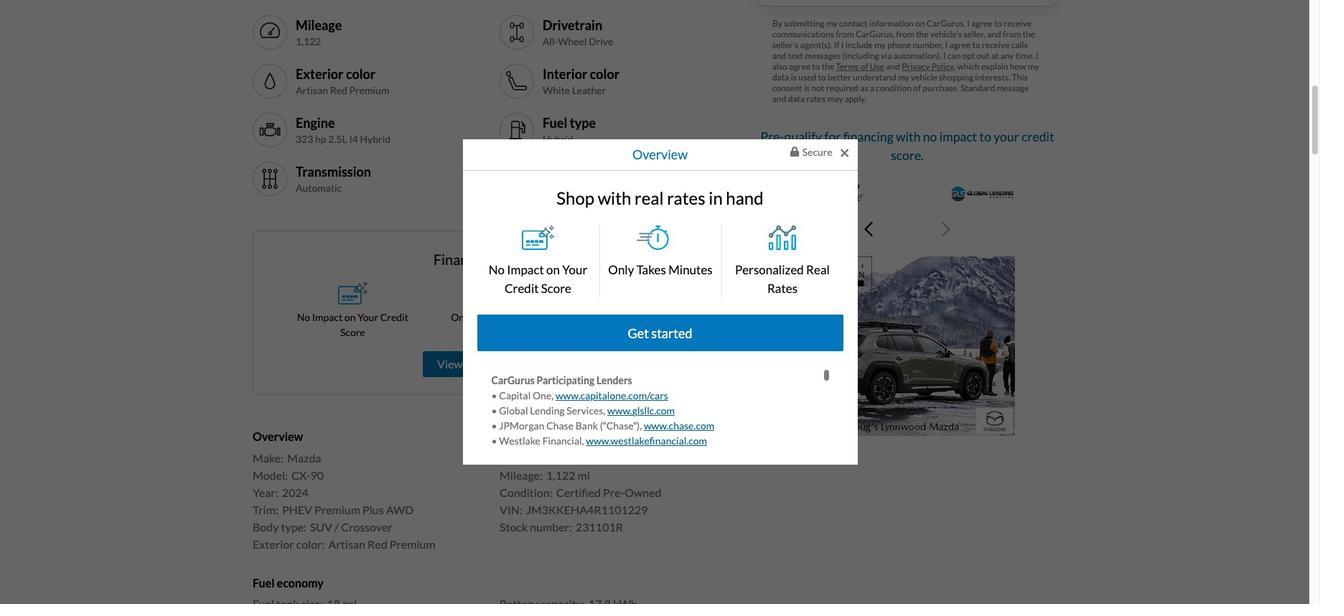 Task type: describe. For each thing, give the bounding box(es) containing it.
pre- up (listed
[[581, 43, 600, 55]]

real inside personalized real rates
[[807, 262, 830, 278]]

my left "vehicle"
[[898, 72, 910, 82]]

,
[[954, 61, 956, 72]]

for up type
[[567, 88, 580, 100]]

be inside remember, your pre-qualification can only be used for the purchase of one, personal use vehicle. the offer summary will include an estimate of the financing terms (including down payment) you could qualify for when you apply for financing at the dealer. these estimates may not include tax, title, license, and other fees charged by the dealer. when you are ready to finance a vehicle, you can send your offer summary to a participating dealer to let them know you are conditionally pre-qualified for auto financing with a cargurus participating lender. if you have recently applied and funded another loan with a cargurus participating lender, this might impact your eligibility for a new loan with this pre-qualification.
[[682, 209, 693, 221]]

exterior inside make: mazda model: cx-90 year: 2024 trim: phev premium plus awd body type: suv / crossover exterior color: artisan red premium
[[253, 537, 294, 551]]

model:
[[253, 468, 288, 482]]

and right seller,
[[988, 29, 1002, 39]]

close financing wizard image
[[841, 146, 849, 159]]

and left the text
[[773, 50, 787, 61]]

1 horizontal spatial include
[[751, 254, 783, 266]]

better
[[828, 72, 852, 82]]

messages
[[805, 50, 841, 61]]

plus
[[363, 503, 384, 516]]

via
[[881, 50, 892, 61]]

with down whether at the top of page
[[600, 133, 619, 145]]

for up 2.3
[[545, 163, 558, 176]]

change inside pre-qualification does not guarantee that you will receive financing or any particular financing terms, which are subject to change based on eac
[[720, 601, 751, 604]]

the up 'charged'
[[588, 254, 603, 266]]

secure
[[803, 146, 833, 158]]

a inside monthly payment and annual percentage rate (apr) terms are not final until your financing is completed at a participating dealer. these terms are based on information you provide and might change if you update any information in the cargurus financing experience or at the dealer.
[[652, 525, 657, 538]]

a down also
[[770, 88, 775, 100]]

jm3kkeha4r1101229
[[526, 503, 648, 516]]

when
[[780, 239, 805, 251]]

cargurus inside cargurus participating lenders • capital one, www.capitalone.com/cars • global lending services, www.glsllc.com • jpmorgan chase bank ("chase"), www.chase.com • westlake financial, www.westlakefinancial.com
[[492, 374, 535, 387]]

be up all
[[648, 163, 659, 176]]

another
[[492, 329, 527, 341]]

and down the certified on the bottom left of page
[[575, 510, 592, 522]]

1 horizontal spatial is
[[791, 72, 797, 82]]

financing down dealer
[[751, 299, 791, 311]]

one,
[[806, 209, 824, 221]]

0 horizontal spatial credit
[[380, 311, 409, 324]]

percentage
[[631, 510, 681, 522]]

send
[[574, 284, 595, 296]]

agent(s).
[[801, 39, 833, 50]]

0 horizontal spatial personalized
[[583, 311, 640, 324]]

and inside obtain conditional pre-qualification for auto financing with a cargurus participating lender (listed below) prior to visiting a participating dealer. cargurus does not extend or offer any financing. any pre-qualification offers you see for financing come after evaluation from a cargurus participating lender. participating lenders may review the information you provide to determine whether you pre-qualify with no impact to your credit score. if you pre-qualify with one or more of our participating lenders, you will be able to see your estimated monthly payments, aprs and offer summaries for vehicles you may be considering. your request for pre- qualification may not be submitted to all participating lenders.
[[781, 148, 797, 160]]

with up new
[[552, 329, 571, 341]]

the right by
[[642, 269, 656, 281]]

number:
[[530, 520, 572, 533]]

vehicles
[[563, 163, 598, 176]]

qualify down type
[[567, 133, 597, 145]]

conditionally
[[587, 299, 644, 311]]

wheel
[[558, 35, 587, 47]]

any inside obtain conditional pre-qualification for auto financing with a cargurus participating lender (listed below) prior to visiting a participating dealer. cargurus does not extend or offer any financing. any pre-qualification offers you see for financing come after evaluation from a cargurus participating lender. participating lenders may review the information you provide to determine whether you pre-qualify with no impact to your credit score. if you pre-qualify with one or more of our participating lenders, you will be able to see your estimated monthly payments, aprs and offer summaries for vehicles you may be considering. your request for pre- qualification may not be submitted to all participating lenders.
[[661, 73, 677, 85]]

for up recently
[[709, 299, 722, 311]]

and right the use
[[887, 61, 901, 72]]

type
[[570, 115, 596, 131]]

participating for terms
[[660, 525, 716, 538]]

hybrid inside fuel type hybrid
[[543, 133, 574, 145]]

condition:
[[500, 485, 553, 499]]

1 vertical spatial can
[[642, 209, 658, 221]]

dealer. down down
[[606, 254, 635, 266]]

auto inside obtain conditional pre-qualification for auto financing with a cargurus participating lender (listed below) prior to visiting a participating dealer. cargurus does not extend or offer any financing. any pre-qualification offers you see for financing come after evaluation from a cargurus participating lender. participating lenders may review the information you provide to determine whether you pre-qualify with no impact to your credit score. if you pre-qualify with one or more of our participating lenders, you will be able to see your estimated monthly payments, aprs and offer summaries for vehicles you may be considering. your request for pre- qualification may not be submitted to all participating lenders.
[[677, 43, 697, 55]]

1,122 inside interior color: white leather mileage: 1,122 mi condition: certified pre-owned vin: jm3kkeha4r1101229 stock number: 231101r
[[547, 468, 576, 482]]

lenders inside cargurus participating lenders • capital one, www.capitalone.com/cars • global lending services, www.glsllc.com • jpmorgan chase bank ("chase"), www.chase.com • westlake financial, www.westlakefinancial.com
[[597, 374, 633, 387]]

0 vertical spatial see
[[546, 88, 561, 100]]

advance
[[500, 251, 555, 268]]

submitted
[[598, 178, 643, 191]]

based inside monthly payment and annual percentage rate (apr) terms are not final until your financing is completed at a participating dealer. these terms are based on information you provide and might change if you update any information in the cargurus financing experience or at the dealer.
[[492, 540, 518, 553]]

shop with real rates in hand dialog
[[0, 0, 1321, 604]]

extend
[[585, 73, 615, 85]]

0 horizontal spatial this
[[619, 344, 635, 357]]

particular
[[492, 601, 535, 604]]

0 horizontal spatial cargurus,
[[856, 29, 895, 39]]

let
[[813, 284, 824, 296]]

of up when
[[796, 224, 805, 236]]

opt
[[963, 50, 976, 61]]

westlake
[[499, 435, 541, 447]]

participating inside cargurus participating lenders • capital one, www.capitalone.com/cars • global lending services, www.glsllc.com • jpmorgan chase bank ("chase"), www.chase.com • westlake financial, www.westlakefinancial.com
[[537, 374, 595, 387]]

qualification up below)
[[600, 43, 654, 55]]

global
[[499, 405, 528, 417]]

might inside monthly payment and annual percentage rate (apr) terms are not final until your financing is completed at a participating dealer. these terms are based on information you provide and might change if you update any information in the cargurus financing experience or at the dealer.
[[675, 540, 701, 553]]

applied
[[735, 314, 768, 326]]

for down hand
[[719, 209, 732, 221]]

1 vertical spatial impact
[[312, 311, 343, 324]]

the up time. on the right top of page
[[1023, 29, 1036, 39]]

may down vehicles
[[548, 178, 566, 191]]

0 horizontal spatial real
[[641, 311, 661, 324]]

chevron left image
[[865, 221, 873, 238]]

also
[[773, 61, 788, 72]]

0 horizontal spatial score
[[340, 326, 365, 339]]

not inside pre-qualification does not guarantee that you will receive financing or any particular financing terms, which are subject to change based on eac
[[592, 586, 607, 598]]

be up summaries on the left of the page
[[512, 148, 523, 160]]

use
[[534, 224, 549, 236]]

time
[[631, 164, 658, 179]]

participating up interior color icon
[[492, 58, 548, 70]]

you inside pre-qualification does not guarantee that you will receive financing or any particular financing terms, which are subject to change based on eac
[[679, 586, 696, 598]]

no inside pre-qualify for financing with no impact to your credit score.
[[924, 129, 938, 144]]

rate
[[685, 510, 705, 522]]

2 vertical spatial premium
[[390, 537, 436, 551]]

with up funded
[[795, 299, 815, 311]]

offers
[[492, 88, 518, 100]]

financing inside pre-qualify for financing with no impact to your credit score.
[[844, 129, 894, 144]]

and left funded
[[772, 314, 788, 326]]

obtain
[[492, 43, 522, 55]]

down
[[611, 239, 635, 251]]

determine
[[539, 118, 585, 130]]

may inside ", which explain how my data is used to better understand my vehicle shopping interests. this consent is not required as a condition of purchase. standard message and data rates may apply."
[[828, 93, 843, 104]]

takes inside shop with real rates in hand dialog
[[637, 262, 666, 278]]

no impact on your credit score inside shop with real rates in hand dialog
[[489, 262, 588, 296]]

0 horizontal spatial include
[[703, 224, 734, 236]]

advertisement region
[[800, 257, 1016, 436]]

will inside remember, your pre-qualification can only be used for the purchase of one, personal use vehicle. the offer summary will include an estimate of the financing terms (including down payment) you could qualify for when you apply for financing at the dealer. these estimates may not include tax, title, license, and other fees charged by the dealer. when you are ready to finance a vehicle, you can send your offer summary to a participating dealer to let them know you are conditionally pre-qualified for auto financing with a cargurus participating lender. if you have recently applied and funded another loan with a cargurus participating lender, this might impact your eligibility for a new loan with this pre-qualification.
[[683, 224, 698, 236]]

does inside obtain conditional pre-qualification for auto financing with a cargurus participating lender (listed below) prior to visiting a participating dealer. cargurus does not extend or offer any financing. any pre-qualification offers you see for financing come after evaluation from a cargurus participating lender. participating lenders may review the information you provide to determine whether you pre-qualify with no impact to your credit score. if you pre-qualify with one or more of our participating lenders, you will be able to see your estimated monthly payments, aprs and offer summaries for vehicles you may be considering. your request for pre- qualification may not be submitted to all participating lenders.
[[540, 73, 560, 85]]

dealer. inside obtain conditional pre-qualification for auto financing with a cargurus participating lender (listed below) prior to visiting a participating dealer. cargurus does not extend or offer any financing. any pre-qualification offers you see for financing come after evaluation from a cargurus participating lender. participating lenders may review the information you provide to determine whether you pre-qualify with no impact to your credit score. if you pre-qualify with one or more of our participating lenders, you will be able to see your estimated monthly payments, aprs and offer summaries for vehicles you may be considering. your request for pre- qualification may not be submitted to all participating lenders.
[[795, 58, 824, 70]]

qualified
[[666, 299, 705, 311]]

with up our
[[696, 118, 716, 130]]

from up time. on the right top of page
[[1003, 29, 1022, 39]]

your inside pre-qualify for financing with no impact to your credit score.
[[994, 129, 1020, 144]]

are down final in the right of the page
[[810, 525, 824, 538]]

aprs
[[752, 148, 776, 160]]

explain
[[982, 61, 1009, 72]]

qualification inside pre-qualification does not guarantee that you will receive financing or any particular financing terms, which are subject to change based on eac
[[511, 586, 565, 598]]

make:
[[253, 451, 284, 464]]

pre- down 'determine'
[[549, 133, 567, 145]]

participating up new
[[539, 314, 596, 326]]

financing down update on the bottom right of the page
[[753, 586, 793, 598]]

out
[[977, 50, 990, 61]]

final
[[805, 510, 824, 522]]

might inside remember, your pre-qualification can only be used for the purchase of one, personal use vehicle. the offer summary will include an estimate of the financing terms (including down payment) you could qualify for when you apply for financing at the dealer. these estimates may not include tax, title, license, and other fees charged by the dealer. when you are ready to finance a vehicle, you can send your offer summary to a participating dealer to let them know you are conditionally pre-qualified for auto financing with a cargurus participating lender. if you have recently applied and funded another loan with a cargurus participating lender, this might impact your eligibility for a new loan with this pre-qualification.
[[743, 329, 768, 341]]

engine
[[296, 115, 335, 131]]

color for exterior color
[[346, 66, 376, 82]]

1 vertical spatial agree
[[950, 39, 971, 50]]

year:
[[253, 485, 279, 499]]

fuel for type
[[543, 115, 568, 131]]

0 vertical spatial summary
[[638, 224, 679, 236]]

policy
[[932, 61, 954, 72]]

body
[[253, 520, 279, 533]]

impact inside pre-qualify for financing with no impact to your credit score.
[[940, 129, 978, 144]]

1 vertical spatial loan
[[576, 344, 595, 357]]

include inside "by submitting my contact information on cargurus, i agree to receive communications from cargurus, from the vehicle's seller, and from the seller's agent(s). if i include my phone number, i agree to receive calls and text messages (including via automation). i can opt out at any time. i also agree to the"
[[846, 39, 873, 50]]

qualify up more
[[664, 118, 694, 130]]

1 vertical spatial only takes minutes
[[451, 311, 537, 324]]

qualification down summaries on the left of the page
[[492, 178, 546, 191]]

interior color image
[[506, 70, 529, 93]]

does inside pre-qualification does not guarantee that you will receive financing or any particular financing terms, which are subject to change based on eac
[[568, 586, 589, 598]]

0 horizontal spatial no
[[297, 311, 310, 324]]

1 vertical spatial summary
[[646, 284, 686, 296]]

with left seller's
[[747, 43, 766, 55]]

participating inside remember, your pre-qualification can only be used for the purchase of one, personal use vehicle. the offer summary will include an estimate of the financing terms (including down payment) you could qualify for when you apply for financing at the dealer. these estimates may not include tax, title, license, and other fees charged by the dealer. when you are ready to finance a vehicle, you can send your offer summary to a participating dealer to let them know you are conditionally pre-qualified for auto financing with a cargurus participating lender. if you have recently applied and funded another loan with a cargurus participating lender, this might impact your eligibility for a new loan with this pre-qualification.
[[710, 284, 766, 296]]

pre- for qualify
[[761, 129, 785, 144]]

the down number:
[[556, 555, 570, 568]]

0 horizontal spatial your
[[358, 311, 379, 324]]

credit inside shop with real rates in hand dialog
[[505, 281, 539, 296]]

0 vertical spatial data
[[773, 72, 790, 82]]

a up also
[[771, 43, 776, 55]]

financing up other
[[534, 254, 574, 266]]

update
[[773, 540, 804, 553]]

at inside remember, your pre-qualification can only be used for the purchase of one, personal use vehicle. the offer summary will include an estimate of the financing terms (including down payment) you could qualify for when you apply for financing at the dealer. these estimates may not include tax, title, license, and other fees charged by the dealer. when you are ready to finance a vehicle, you can send your offer summary to a participating dealer to let them know you are conditionally pre-qualified for auto financing with a cargurus participating lender. if you have recently applied and funded another loan with a cargurus participating lender, this might impact your eligibility for a new loan with this pre-qualification.
[[577, 254, 586, 266]]

shop
[[557, 187, 595, 208]]

if inside remember, your pre-qualification can only be used for the purchase of one, personal use vehicle. the offer summary will include an estimate of the financing terms (including down payment) you could qualify for when you apply for financing at the dealer. these estimates may not include tax, title, license, and other fees charged by the dealer. when you are ready to finance a vehicle, you can send your offer summary to a participating dealer to let them know you are conditionally pre-qualified for auto financing with a cargurus participating lender. if you have recently applied and funded another loan with a cargurus participating lender, this might impact your eligibility for a new loan with this pre-qualification.
[[637, 314, 644, 326]]

with right new
[[597, 344, 617, 357]]

0 horizontal spatial takes
[[474, 311, 499, 324]]

finance in advance
[[434, 251, 555, 268]]

prior
[[651, 58, 673, 70]]

my left contact at top right
[[827, 18, 838, 29]]

0 horizontal spatial personalized real rates
[[583, 311, 688, 324]]

hp
[[315, 133, 326, 145]]

2 vertical spatial terms
[[781, 525, 807, 538]]

by
[[629, 269, 640, 281]]

(including inside remember, your pre-qualification can only be used for the purchase of one, personal use vehicle. the offer summary will include an estimate of the financing terms (including down payment) you could qualify for when you apply for financing at the dealer. these estimates may not include tax, title, license, and other fees charged by the dealer. when you are ready to finance a vehicle, you can send your offer summary to a participating dealer to let them know you are conditionally pre-qualified for auto financing with a cargurus participating lender. if you have recently applied and funded another loan with a cargurus participating lender, this might impact your eligibility for a new loan with this pre-qualification.
[[564, 239, 607, 251]]

lender. inside obtain conditional pre-qualification for auto financing with a cargurus participating lender (listed below) prior to visiting a participating dealer. cargurus does not extend or offer any financing. any pre-qualification offers you see for financing come after evaluation from a cargurus participating lender. participating lenders may review the information you provide to determine whether you pre-qualify with no impact to your credit score. if you pre-qualify with one or more of our participating lenders, you will be able to see your estimated monthly payments, aprs and offer summaries for vehicles you may be considering. your request for pre- qualification may not be submitted to all participating lenders.
[[551, 103, 583, 115]]

1 vertical spatial minutes
[[501, 311, 537, 324]]

if inside "by submitting my contact information on cargurus, i agree to receive communications from cargurus, from the vehicle's seller, and from the seller's agent(s). if i include my phone number, i agree to receive calls and text messages (including via automation). i can opt out at any time. i also agree to the"
[[834, 39, 840, 50]]

are up update on the bottom right of the page
[[768, 510, 782, 522]]

evaluation
[[690, 88, 736, 100]]

lender,
[[688, 329, 720, 341]]

i up terms
[[842, 39, 844, 50]]

my left phone
[[875, 39, 886, 50]]

the up "automation)."
[[917, 29, 929, 39]]

1 vertical spatial receive
[[983, 39, 1010, 50]]

a up any
[[726, 58, 731, 70]]

with inside pre-qualify for financing with no impact to your credit score.
[[896, 129, 921, 144]]

i right number,
[[946, 39, 948, 50]]

2 • from the top
[[492, 405, 497, 417]]

0 vertical spatial this
[[723, 329, 739, 341]]

provide inside monthly payment and annual percentage rate (apr) terms are not final until your financing is completed at a participating dealer. these terms are based on information you provide and might change if you update any information in the cargurus financing experience or at the dealer.
[[616, 540, 650, 553]]

be down vehicles
[[585, 178, 596, 191]]

1 horizontal spatial your
[[563, 262, 588, 278]]

cargurus down communications at right top
[[781, 43, 824, 55]]

after
[[662, 88, 684, 100]]

your down funded
[[804, 329, 824, 341]]

monthly
[[492, 510, 529, 522]]

considering.
[[664, 163, 717, 176]]

impact inside obtain conditional pre-qualification for auto financing with a cargurus participating lender (listed below) prior to visiting a participating dealer. cargurus does not extend or offer any financing. any pre-qualification offers you see for financing come after evaluation from a cargurus participating lender. participating lenders may review the information you provide to determine whether you pre-qualify with no impact to your credit score. if you pre-qualify with one or more of our participating lenders, you will be able to see your estimated monthly payments, aprs and offer summaries for vehicles you may be considering. your request for pre- qualification may not be submitted to all participating lenders.
[[732, 118, 762, 130]]

may down after on the right top of the page
[[682, 103, 701, 115]]

hr
[[559, 182, 568, 194]]

from right agent(s).
[[836, 29, 855, 39]]

whether
[[587, 118, 625, 130]]

offer up down
[[612, 224, 634, 236]]

have
[[669, 314, 690, 326]]

qualify inside pre-qualify for financing with no impact to your credit score.
[[785, 129, 822, 144]]

3 • from the top
[[492, 420, 497, 432]]

certified
[[556, 485, 601, 499]]

the down "one,"
[[810, 224, 824, 236]]

monthly payment and annual percentage rate (apr) terms are not final until your financing is completed at a participating dealer. these terms are based on information you provide and might change if you update any information in the cargurus financing experience or at the dealer.
[[492, 510, 824, 568]]

chevron right image
[[942, 221, 951, 238]]

a left new
[[549, 344, 554, 357]]

financing up guarantee
[[617, 555, 657, 568]]

real
[[635, 187, 664, 208]]

phone
[[888, 39, 912, 50]]

a down let
[[819, 299, 824, 311]]

financial,
[[543, 435, 584, 447]]

premium inside exterior color artisan red premium
[[349, 84, 390, 96]]

pre-qualification does not guarantee that you will receive financing or any particular financing terms, which are subject to change based on eac
[[492, 586, 824, 604]]

get
[[628, 325, 649, 341]]

completed
[[591, 525, 637, 538]]

battery charge time image
[[506, 168, 529, 191]]

i4
[[349, 133, 358, 145]]

interests.
[[976, 72, 1011, 82]]

drivetrain
[[543, 17, 603, 33]]

engine 323 hp 2.5l i4 hybrid
[[296, 115, 391, 145]]

information inside obtain conditional pre-qualification for auto financing with a cargurus participating lender (listed below) prior to visiting a participating dealer. cargurus does not extend or offer any financing. any pre-qualification offers you see for financing come after evaluation from a cargurus participating lender. participating lenders may review the information you provide to determine whether you pre-qualify with no impact to your credit score. if you pre-qualify with one or more of our participating lenders, you will be able to see your estimated monthly payments, aprs and offer summaries for vehicles you may be considering. your request for pre- qualification may not be submitted to all participating lenders.
[[753, 103, 805, 115]]

participating up whether at the top of page
[[586, 103, 642, 115]]

pre- down secure
[[806, 163, 824, 176]]

are down send
[[568, 299, 582, 311]]

type:
[[281, 520, 307, 533]]

of left the use
[[861, 61, 869, 72]]

the left terms
[[822, 61, 835, 72]]

participating down "offers"
[[492, 103, 548, 115]]

pre- down get
[[637, 344, 655, 357]]

pre- right any
[[751, 73, 770, 85]]

0 horizontal spatial loan
[[530, 329, 548, 341]]

hybrid inside the 'engine 323 hp 2.5l i4 hybrid'
[[360, 133, 391, 145]]

financing down payment
[[538, 525, 578, 538]]

terms of use and privacy policy
[[836, 61, 954, 72]]

0 horizontal spatial rates
[[663, 311, 688, 324]]

("chase"),
[[600, 420, 642, 432]]

the inside obtain conditional pre-qualification for auto financing with a cargurus participating lender (listed below) prior to visiting a participating dealer. cargurus does not extend or offer any financing. any pre-qualification offers you see for financing come after evaluation from a cargurus participating lender. participating lenders may review the information you provide to determine whether you pre-qualify with no impact to your credit score. if you pre-qualify with one or more of our participating lenders, you will be able to see your estimated monthly payments, aprs and offer summaries for vehicles you may be considering. your request for pre- qualification may not be submitted to all participating lenders.
[[736, 103, 751, 115]]

by
[[773, 18, 783, 29]]

interior for color:
[[500, 451, 539, 464]]

not down lender
[[565, 73, 580, 85]]

your down 'charged'
[[598, 284, 618, 296]]

1 vertical spatial data
[[788, 93, 805, 104]]

color: inside make: mazda model: cx-90 year: 2024 trim: phev premium plus awd body type: suv / crossover exterior color: artisan red premium
[[296, 537, 325, 551]]

impact inside shop with real rates in hand dialog
[[507, 262, 544, 278]]

leather for color
[[572, 84, 606, 96]]

from up "automation)."
[[897, 29, 915, 39]]

financing down personal
[[492, 239, 532, 251]]

cargurus down conditionally
[[582, 329, 625, 341]]

guarantee
[[610, 586, 655, 598]]

able
[[528, 148, 547, 160]]

0 vertical spatial in
[[709, 187, 723, 208]]

and down 'advance'
[[526, 269, 543, 281]]

1 horizontal spatial see
[[566, 148, 581, 160]]

not inside ", which explain how my data is used to better understand my vehicle shopping interests. this consent is not required as a condition of purchase. standard message and data rates may apply."
[[812, 82, 825, 93]]

dealer. up if
[[719, 525, 749, 538]]

for right apply
[[518, 254, 531, 266]]

(listed
[[587, 58, 614, 70]]

1 vertical spatial only
[[451, 311, 472, 324]]

1 vertical spatial premium
[[315, 503, 360, 516]]

eligibility
[[492, 344, 532, 357]]

on inside monthly payment and annual percentage rate (apr) terms are not final until your financing is completed at a participating dealer. these terms are based on information you provide and might change if you update any information in the cargurus financing experience or at the dealer.
[[522, 540, 533, 553]]

offer up come
[[635, 73, 656, 85]]

used for to
[[799, 72, 817, 82]]

or inside pre-qualification does not guarantee that you will receive financing or any particular financing terms, which are subject to change based on eac
[[796, 586, 805, 598]]

may inside remember, your pre-qualification can only be used for the purchase of one, personal use vehicle. the offer summary will include an estimate of the financing terms (including down payment) you could qualify for when you apply for financing at the dealer. these estimates may not include tax, title, license, and other fees charged by the dealer. when you are ready to finance a vehicle, you can send your offer summary to a participating dealer to let them know you are conditionally pre-qualified for auto financing with a cargurus participating lender. if you have recently applied and funded another loan with a cargurus participating lender, this might impact your eligibility for a new loan with this pre-qualification.
[[712, 254, 730, 266]]

cargurus inside monthly payment and annual percentage rate (apr) terms are not final until your financing is completed at a participating dealer. these terms are based on information you provide and might change if you update any information in the cargurus financing experience or at the dealer.
[[572, 555, 615, 568]]

pre-qualify for financing with no impact to your credit score. button
[[758, 121, 1057, 251]]

mileage image
[[259, 21, 282, 44]]

dealer. down update on the bottom right of the page
[[748, 555, 778, 568]]

1 horizontal spatial terms
[[739, 510, 764, 522]]

0 vertical spatial agree
[[972, 18, 993, 29]]

the down if
[[732, 555, 746, 568]]

323
[[296, 133, 313, 145]]

for inside pre-qualify for financing with no impact to your credit score.
[[825, 129, 841, 144]]

awd
[[386, 503, 414, 516]]

hand
[[726, 187, 764, 208]]

qualification.
[[655, 344, 712, 357]]

if inside obtain conditional pre-qualification for auto financing with a cargurus participating lender (listed below) prior to visiting a participating dealer. cargurus does not extend or offer any financing. any pre-qualification offers you see for financing come after evaluation from a cargurus participating lender. participating lenders may review the information you provide to determine whether you pre-qualify with no impact to your credit score. if you pre-qualify with one or more of our participating lenders, you will be able to see your estimated monthly payments, aprs and offer summaries for vehicles you may be considering. your request for pre- qualification may not be submitted to all participating lenders.
[[520, 133, 527, 145]]

fuel economy
[[253, 576, 324, 589]]

cargurus up "offers"
[[492, 73, 535, 85]]

2 horizontal spatial is
[[804, 82, 810, 93]]

the up an
[[734, 209, 749, 221]]

not inside monthly payment and annual percentage rate (apr) terms are not final until your financing is completed at a participating dealer. these terms are based on information you provide and might change if you update any information in the cargurus financing experience or at the dealer.
[[786, 510, 801, 522]]

offer right lock icon
[[802, 148, 824, 160]]

(including inside "by submitting my contact information on cargurus, i agree to receive communications from cargurus, from the vehicle's seller, and from the seller's agent(s). if i include my phone number, i agree to receive calls and text messages (including via automation). i can opt out at any time. i also agree to the"
[[843, 50, 880, 61]]

at down percentage
[[640, 525, 649, 538]]

231101r
[[576, 520, 623, 533]]

is inside monthly payment and annual percentage rate (apr) terms are not final until your financing is completed at a participating dealer. these terms are based on information you provide and might change if you update any information in the cargurus financing experience or at the dealer.
[[581, 525, 588, 538]]

cargurus participating lenders • capital one, www.capitalone.com/cars • global lending services, www.glsllc.com • jpmorgan chase bank ("chase"), www.chase.com • westlake financial, www.westlakefinancial.com
[[492, 374, 715, 447]]



Task type: vqa. For each thing, say whether or not it's contained in the screenshot.


Task type: locate. For each thing, give the bounding box(es) containing it.
tax,
[[785, 254, 801, 266]]

summary up qualified in the right of the page
[[646, 284, 686, 296]]

0 vertical spatial (including
[[843, 50, 880, 61]]

personalized real rates inside shop with real rates in hand dialog
[[736, 262, 830, 296]]

1 horizontal spatial only
[[609, 262, 634, 278]]

can down real in the top of the page
[[642, 209, 658, 221]]

is right also
[[791, 72, 797, 82]]

1,122 down the mileage at the top left of page
[[296, 35, 321, 47]]

financing
[[702, 43, 742, 55], [586, 88, 626, 100], [844, 129, 894, 144], [492, 239, 532, 251], [534, 254, 574, 266], [751, 299, 791, 311], [465, 357, 511, 371], [538, 525, 578, 538], [617, 555, 657, 568], [753, 586, 793, 598], [540, 601, 580, 604]]

fuel type image
[[506, 119, 529, 142]]

0 horizontal spatial terms
[[535, 239, 561, 251]]

2 vertical spatial agree
[[790, 61, 811, 72]]

qualification down also
[[770, 73, 824, 85]]

offer
[[635, 73, 656, 85], [802, 148, 824, 160], [612, 224, 634, 236], [621, 284, 643, 296]]

mileage
[[296, 17, 342, 33]]

2.5l
[[328, 133, 347, 145]]

artisan
[[296, 84, 328, 96], [329, 537, 365, 551]]

all
[[656, 178, 666, 191]]

services,
[[567, 405, 606, 417]]

change inside monthly payment and annual percentage rate (apr) terms are not final until your financing is completed at a participating dealer. these terms are based on information you provide and might change if you update any information in the cargurus financing experience or at the dealer.
[[705, 540, 737, 553]]

2 vertical spatial can
[[555, 284, 571, 296]]

lender
[[552, 58, 583, 70]]

based down update on the bottom right of the page
[[756, 601, 782, 604]]

loan
[[530, 329, 548, 341], [576, 344, 595, 357]]

pre- up vehicle.
[[567, 209, 585, 221]]

(including
[[843, 50, 880, 61], [564, 239, 607, 251]]

0 vertical spatial change
[[705, 540, 737, 553]]

does up terms,
[[568, 586, 589, 598]]

artisan inside exterior color artisan red premium
[[296, 84, 328, 96]]

1 vertical spatial overview
[[253, 430, 303, 443]]

1 horizontal spatial (including
[[843, 50, 880, 61]]

used down the text
[[799, 72, 817, 82]]

at inside "by submitting my contact information on cargurus, i agree to receive communications from cargurus, from the vehicle's seller, and from the seller's agent(s). if i include my phone number, i agree to receive calls and text messages (including via automation). i can opt out at any time. i also agree to the"
[[992, 50, 999, 61]]

terms inside remember, your pre-qualification can only be used for the purchase of one, personal use vehicle. the offer summary will include an estimate of the financing terms (including down payment) you could qualify for when you apply for financing at the dealer. these estimates may not include tax, title, license, and other fees charged by the dealer. when you are ready to finance a vehicle, you can send your offer summary to a participating dealer to let them know you are conditionally pre-qualified for auto financing with a cargurus participating lender. if you have recently applied and funded another loan with a cargurus participating lender, this might impact your eligibility for a new loan with this pre-qualification.
[[535, 239, 561, 251]]

only inside shop with real rates in hand dialog
[[609, 262, 634, 278]]

will up summaries on the left of the page
[[492, 148, 507, 160]]

1 horizontal spatial rates
[[807, 93, 826, 104]]

0 vertical spatial pre-
[[761, 129, 785, 144]]

cargurus down "231101r" on the left of page
[[572, 555, 615, 568]]

1 vertical spatial fuel
[[253, 576, 275, 589]]

transmission image
[[259, 168, 282, 191]]

(including left via
[[843, 50, 880, 61]]

drivetrain image
[[506, 21, 529, 44]]

0 horizontal spatial in
[[486, 251, 497, 268]]

standard
[[961, 82, 996, 93]]

bank
[[576, 420, 598, 432]]

if
[[741, 540, 747, 553]]

1 vertical spatial (including
[[564, 239, 607, 251]]

1 horizontal spatial impact
[[771, 329, 801, 341]]

white for color
[[543, 84, 570, 96]]

a up them
[[492, 284, 497, 296]]

qualification inside remember, your pre-qualification can only be used for the purchase of one, personal use vehicle. the offer summary will include an estimate of the financing terms (including down payment) you could qualify for when you apply for financing at the dealer. these estimates may not include tax, title, license, and other fees charged by the dealer. when you are ready to finance a vehicle, you can send your offer summary to a participating dealer to let them know you are conditionally pre-qualified for auto financing with a cargurus participating lender. if you have recently applied and funded another loan with a cargurus participating lender, this might impact your eligibility for a new loan with this pre-qualification.
[[585, 209, 640, 221]]

with
[[747, 43, 766, 55], [696, 118, 716, 130], [896, 129, 921, 144], [600, 133, 619, 145], [598, 187, 632, 208], [795, 299, 815, 311], [552, 329, 571, 341], [597, 344, 617, 357]]

jpmorgan
[[499, 420, 545, 432]]

these inside remember, your pre-qualification can only be used for the purchase of one, personal use vehicle. the offer summary will include an estimate of the financing terms (including down payment) you could qualify for when you apply for financing at the dealer. these estimates may not include tax, title, license, and other fees charged by the dealer. when you are ready to finance a vehicle, you can send your offer summary to a participating dealer to let them know you are conditionally pre-qualified for auto financing with a cargurus participating lender. if you have recently applied and funded another loan with a cargurus participating lender, this might impact your eligibility for a new loan with this pre-qualification.
[[638, 254, 664, 266]]

color inside exterior color artisan red premium
[[346, 66, 376, 82]]

2 horizontal spatial can
[[948, 50, 961, 61]]

interior for color
[[543, 66, 588, 82]]

1 horizontal spatial can
[[642, 209, 658, 221]]

no down purchase.
[[924, 129, 938, 144]]

of inside obtain conditional pre-qualification for auto financing with a cargurus participating lender (listed below) prior to visiting a participating dealer. cargurus does not extend or offer any financing. any pre-qualification offers you see for financing come after evaluation from a cargurus participating lender. participating lenders may review the information you provide to determine whether you pre-qualify with no impact to your credit score. if you pre-qualify with one or more of our participating lenders, you will be able to see your estimated monthly payments, aprs and offer summaries for vehicles you may be considering. your request for pre- qualification may not be submitted to all participating lenders.
[[679, 133, 688, 145]]

calls
[[1012, 39, 1028, 50]]

your inside monthly payment and annual percentage rate (apr) terms are not final until your financing is completed at a participating dealer. these terms are based on information you provide and might change if you update any information in the cargurus financing experience or at the dealer.
[[515, 525, 535, 538]]

mi
[[578, 468, 590, 482]]

score. inside pre-qualify for financing with no impact to your credit score.
[[891, 148, 924, 163]]

lender. inside remember, your pre-qualification can only be used for the purchase of one, personal use vehicle. the offer summary will include an estimate of the financing terms (including down payment) you could qualify for when you apply for financing at the dealer. these estimates may not include tax, title, license, and other fees charged by the dealer. when you are ready to finance a vehicle, you can send your offer summary to a participating dealer to let them know you are conditionally pre-qualified for auto financing with a cargurus participating lender. if you have recently applied and funded another loan with a cargurus participating lender, this might impact your eligibility for a new loan with this pre-qualification.
[[600, 314, 632, 326]]

on inside pre-qualification does not guarantee that you will receive financing or any particular financing terms, which are subject to change based on eac
[[787, 601, 798, 604]]

or right experience on the bottom of page
[[709, 555, 719, 568]]

used
[[799, 72, 817, 82], [695, 209, 716, 221]]

score inside shop with real rates in hand dialog
[[541, 281, 572, 296]]

1 horizontal spatial no
[[489, 262, 505, 278]]

provide inside obtain conditional pre-qualification for auto financing with a cargurus participating lender (listed below) prior to visiting a participating dealer. cargurus does not extend or offer any financing. any pre-qualification offers you see for financing come after evaluation from a cargurus participating lender. participating lenders may review the information you provide to determine whether you pre-qualify with no impact to your credit score. if you pre-qualify with one or more of our participating lenders, you will be able to see your estimated monthly payments, aprs and offer summaries for vehicles you may be considering. your request for pre- qualification may not be submitted to all participating lenders.
[[492, 118, 525, 130]]

on inside "by submitting my contact information on cargurus, i agree to receive communications from cargurus, from the vehicle's seller, and from the seller's agent(s). if i include my phone number, i agree to receive calls and text messages (including via automation). i can opt out at any time. i also agree to the"
[[916, 18, 926, 29]]

my right the how
[[1028, 61, 1040, 72]]

vehicle,
[[500, 284, 533, 296]]

white inside the interior color white leather
[[543, 84, 570, 96]]

0 vertical spatial will
[[492, 148, 507, 160]]

of inside ", which explain how my data is used to better understand my vehicle shopping interests. this consent is not required as a condition of purchase. standard message and data rates may apply."
[[914, 82, 922, 93]]

hybrid right i4
[[360, 133, 391, 145]]

0 vertical spatial terms
[[535, 239, 561, 251]]

0 horizontal spatial interior
[[500, 451, 539, 464]]

lending
[[530, 405, 565, 417]]

summary up "payment)"
[[638, 224, 679, 236]]

conditional
[[527, 43, 576, 55]]

color inside the interior color white leather
[[590, 66, 620, 82]]

i right time. on the right top of page
[[1037, 50, 1039, 61]]

score.
[[492, 133, 518, 145], [891, 148, 924, 163]]

1,122 inside mileage 1,122
[[296, 35, 321, 47]]

color
[[346, 66, 376, 82], [590, 66, 620, 82]]

interior inside interior color: white leather mileage: 1,122 mi condition: certified pre-owned vin: jm3kkeha4r1101229 stock number: 231101r
[[500, 451, 539, 464]]

color: inside interior color: white leather mileage: 1,122 mi condition: certified pre-owned vin: jm3kkeha4r1101229 stock number: 231101r
[[541, 451, 570, 464]]

which inside pre-qualification does not guarantee that you will receive financing or any particular financing terms, which are subject to change based on eac
[[618, 601, 644, 604]]

seller,
[[964, 29, 986, 39]]

1 horizontal spatial score
[[541, 281, 572, 296]]

minutes down know
[[501, 311, 537, 324]]

for up prior
[[659, 43, 672, 55]]

not left better at the top
[[812, 82, 825, 93]]

terms
[[836, 61, 859, 72]]

lenders,
[[768, 133, 805, 145]]

will inside pre-qualification does not guarantee that you will receive financing or any particular financing terms, which are subject to change based on eac
[[699, 586, 714, 598]]

0 horizontal spatial (including
[[564, 239, 607, 251]]

1 horizontal spatial credit
[[1022, 129, 1055, 144]]

finance
[[792, 269, 824, 281]]

0 horizontal spatial red
[[330, 84, 347, 96]]

participating for with
[[735, 58, 791, 70]]

0 horizontal spatial hybrid
[[360, 133, 391, 145]]

receive up calls
[[1005, 18, 1032, 29]]

automatic
[[296, 182, 342, 194]]

will inside obtain conditional pre-qualification for auto financing with a cargurus participating lender (listed below) prior to visiting a participating dealer. cargurus does not extend or offer any financing. any pre-qualification offers you see for financing come after evaluation from a cargurus participating lender. participating lenders may review the information you provide to determine whether you pre-qualify with no impact to your credit score. if you pre-qualify with one or more of our participating lenders, you will be able to see your estimated monthly payments, aprs and offer summaries for vehicles you may be considering. your request for pre- qualification may not be submitted to all participating lenders.
[[492, 148, 507, 160]]

1 vertical spatial white
[[573, 451, 604, 464]]

0 vertical spatial credit
[[505, 281, 539, 296]]

real
[[807, 262, 830, 278], [641, 311, 661, 324]]

battery charge time 2.3 hr
[[543, 164, 658, 194]]

0 vertical spatial if
[[834, 39, 840, 50]]

0 vertical spatial only takes minutes
[[609, 262, 713, 278]]

1 vertical spatial based
[[756, 601, 782, 604]]

vehicle.
[[553, 224, 587, 236]]

0 horizontal spatial credit
[[798, 118, 824, 130]]

one,
[[533, 390, 554, 402]]

used for for
[[695, 209, 716, 221]]

by submitting my contact information on cargurus, i agree to receive communications from cargurus, from the vehicle's seller, and from the seller's agent(s). if i include my phone number, i agree to receive calls and text messages (including via automation). i can opt out at any time. i also agree to the
[[773, 18, 1039, 72]]

i right vehicle's
[[968, 18, 970, 29]]

0 horizontal spatial provide
[[492, 118, 525, 130]]

1 horizontal spatial used
[[799, 72, 817, 82]]

of left our
[[679, 133, 688, 145]]

• left capital
[[492, 390, 497, 402]]

will up subject
[[699, 586, 714, 598]]

the
[[917, 29, 929, 39], [1023, 29, 1036, 39], [822, 61, 835, 72], [736, 103, 751, 115], [734, 209, 749, 221], [810, 224, 824, 236], [588, 254, 603, 266], [642, 269, 656, 281], [556, 555, 570, 568], [732, 555, 746, 568]]

from inside obtain conditional pre-qualification for auto financing with a cargurus participating lender (listed below) prior to visiting a participating dealer. cargurus does not extend or offer any financing. any pre-qualification offers you see for financing come after evaluation from a cargurus participating lender. participating lenders may review the information you provide to determine whether you pre-qualify with no impact to your credit score. if you pre-qualify with one or more of our participating lenders, you will be able to see your estimated monthly payments, aprs and offer summaries for vehicles you may be considering. your request for pre- qualification may not be submitted to all participating lenders.
[[742, 88, 764, 100]]

fuel
[[543, 115, 568, 131], [253, 576, 275, 589]]

exterior inside exterior color artisan red premium
[[296, 66, 344, 82]]

leather for color:
[[607, 451, 646, 464]]

to inside pre-qualification does not guarantee that you will receive financing or any particular financing terms, which are subject to change based on eac
[[705, 601, 715, 604]]

1 vertical spatial see
[[566, 148, 581, 160]]

your down monthly
[[515, 525, 535, 538]]

participating up payments,
[[709, 133, 765, 145]]

0 horizontal spatial only takes minutes
[[451, 311, 537, 324]]

based inside pre-qualification does not guarantee that you will receive financing or any particular financing terms, which are subject to change based on eac
[[756, 601, 782, 604]]

takes down "payment)"
[[637, 262, 666, 278]]

overview inside shop with real rates in hand dialog
[[633, 146, 688, 162]]

a right as
[[870, 82, 875, 93]]

which inside ", which explain how my data is used to better understand my vehicle shopping interests. this consent is not required as a condition of purchase. standard message and data rates may apply."
[[958, 61, 980, 72]]

pre- for qualification
[[492, 586, 511, 598]]

pre- up more
[[645, 118, 664, 130]]

only takes minutes inside shop with real rates in hand dialog
[[609, 262, 713, 278]]

used inside ", which explain how my data is used to better understand my vehicle shopping interests. this consent is not required as a condition of purchase. standard message and data rates may apply."
[[799, 72, 817, 82]]

4 • from the top
[[492, 435, 497, 447]]

0 horizontal spatial these
[[638, 254, 664, 266]]

any
[[1001, 50, 1014, 61], [661, 73, 677, 85], [808, 540, 824, 553], [808, 586, 824, 598]]

until
[[492, 525, 512, 538]]

color down the drive
[[590, 66, 620, 82]]

or right one
[[641, 133, 651, 145]]

1 horizontal spatial impact
[[507, 262, 544, 278]]

in inside monthly payment and annual percentage rate (apr) terms are not final until your financing is completed at a participating dealer. these terms are based on information you provide and might change if you update any information in the cargurus financing experience or at the dealer.
[[546, 555, 554, 568]]

color: down suv
[[296, 537, 325, 551]]

0 vertical spatial personalized
[[736, 262, 804, 278]]

request
[[749, 163, 782, 176]]

1 horizontal spatial auto
[[726, 299, 746, 311]]

1 horizontal spatial no
[[924, 129, 938, 144]]

color for interior color
[[590, 66, 620, 82]]

financing inside the view financing options button
[[465, 357, 511, 371]]

personalized inside shop with real rates in hand dialog
[[736, 262, 804, 278]]

1 vertical spatial artisan
[[329, 537, 365, 551]]

2 horizontal spatial impact
[[940, 129, 978, 144]]

terms
[[535, 239, 561, 251], [739, 510, 764, 522], [781, 525, 807, 538]]

and inside ", which explain how my data is used to better understand my vehicle shopping interests. this consent is not required as a condition of purchase. standard message and data rates may apply."
[[773, 93, 787, 104]]

minutes
[[669, 262, 713, 278], [501, 311, 537, 324]]

them
[[492, 299, 514, 311]]

for up close financing wizard icon
[[825, 129, 841, 144]]

auto
[[677, 43, 697, 55], [726, 299, 746, 311]]

personalized real rates down when
[[736, 262, 830, 296]]

lenders inside obtain conditional pre-qualification for auto financing with a cargurus participating lender (listed below) prior to visiting a participating dealer. cargurus does not extend or offer any financing. any pre-qualification offers you see for financing come after evaluation from a cargurus participating lender. participating lenders may review the information you provide to determine whether you pre-qualify with no impact to your credit score. if you pre-qualify with one or more of our participating lenders, you will be able to see your estimated monthly payments, aprs and offer summaries for vehicles you may be considering. your request for pre- qualification may not be submitted to all participating lenders.
[[645, 103, 680, 115]]

information inside "by submitting my contact information on cargurus, i agree to receive communications from cargurus, from the vehicle's seller, and from the seller's agent(s). if i include my phone number, i agree to receive calls and text messages (including via automation). i can opt out at any time. i also agree to the"
[[870, 18, 914, 29]]

1 hybrid from the left
[[360, 133, 391, 145]]

not down an
[[733, 254, 748, 266]]

0 vertical spatial no
[[489, 262, 505, 278]]

only up view
[[451, 311, 472, 324]]

0 horizontal spatial does
[[540, 73, 560, 85]]

this
[[723, 329, 739, 341], [619, 344, 635, 357]]

leather down www.westlakefinancial.com on the bottom
[[607, 451, 646, 464]]

personalized up dealer
[[736, 262, 804, 278]]

red down crossover
[[368, 537, 388, 551]]

fuel type hybrid
[[543, 115, 596, 145]]

1 horizontal spatial lenders
[[645, 103, 680, 115]]

include up terms of use link at the right of the page
[[846, 39, 873, 50]]

not inside remember, your pre-qualification can only be used for the purchase of one, personal use vehicle. the offer summary will include an estimate of the financing terms (including down payment) you could qualify for when you apply for financing at the dealer. these estimates may not include tax, title, license, and other fees charged by the dealer. when you are ready to finance a vehicle, you can send your offer summary to a participating dealer to let them know you are conditionally pre-qualified for auto financing with a cargurus participating lender. if you have recently applied and funded another loan with a cargurus participating lender, this might impact your eligibility for a new loan with this pre-qualification.
[[733, 254, 748, 266]]

auto inside remember, your pre-qualification can only be used for the purchase of one, personal use vehicle. the offer summary will include an estimate of the financing terms (including down payment) you could qualify for when you apply for financing at the dealer. these estimates may not include tax, title, license, and other fees charged by the dealer. when you are ready to finance a vehicle, you can send your offer summary to a participating dealer to let them know you are conditionally pre-qualified for auto financing with a cargurus participating lender. if you have recently applied and funded another loan with a cargurus participating lender, this might impact your eligibility for a new loan with this pre-qualification.
[[726, 299, 746, 311]]

your down message
[[994, 129, 1020, 144]]

or inside monthly payment and annual percentage rate (apr) terms are not final until your financing is completed at a participating dealer. these terms are based on information you provide and might change if you update any information in the cargurus financing experience or at the dealer.
[[709, 555, 719, 568]]

to inside pre-qualify for financing with no impact to your credit score.
[[980, 129, 992, 144]]

fuel for economy
[[253, 576, 275, 589]]

pre- inside pre-qualification does not guarantee that you will receive financing or any particular financing terms, which are subject to change based on eac
[[492, 586, 511, 598]]

agree up ,
[[950, 39, 971, 50]]

these inside monthly payment and annual percentage rate (apr) terms are not final until your financing is completed at a participating dealer. these terms are based on information you provide and might change if you update any information in the cargurus financing experience or at the dealer.
[[752, 525, 778, 538]]

2 vertical spatial receive
[[717, 586, 749, 598]]

participating inside monthly payment and annual percentage rate (apr) terms are not final until your financing is completed at a participating dealer. these terms are based on information you provide and might change if you update any information in the cargurus financing experience or at the dealer.
[[660, 525, 716, 538]]

cargurus down also
[[781, 88, 824, 100]]

financing up visiting on the right of the page
[[702, 43, 742, 55]]

white for color:
[[573, 451, 604, 464]]

1 horizontal spatial score.
[[891, 148, 924, 163]]

www.chase.com
[[644, 420, 715, 432]]

an
[[739, 224, 749, 236]]

information down 'until' on the left of the page
[[492, 555, 544, 568]]

2.3
[[543, 182, 557, 194]]

1 horizontal spatial 1,122
[[547, 468, 576, 482]]

interior down the westlake
[[500, 451, 539, 464]]

0 vertical spatial used
[[799, 72, 817, 82]]

0 vertical spatial rates
[[807, 93, 826, 104]]

lenders down after on the right top of the page
[[645, 103, 680, 115]]

participating inside obtain conditional pre-qualification for auto financing with a cargurus participating lender (listed below) prior to visiting a participating dealer. cargurus does not extend or offer any financing. any pre-qualification offers you see for financing come after evaluation from a cargurus participating lender. participating lenders may review the information you provide to determine whether you pre-qualify with no impact to your credit score. if you pre-qualify with one or more of our participating lenders, you will be able to see your estimated monthly payments, aprs and offer summaries for vehicles you may be considering. your request for pre- qualification may not be submitted to all participating lenders.
[[735, 58, 791, 70]]

1 • from the top
[[492, 390, 497, 402]]

1 horizontal spatial these
[[752, 525, 778, 538]]

new
[[556, 344, 575, 357]]

1 color from the left
[[346, 66, 376, 82]]

1 vertical spatial change
[[720, 601, 751, 604]]

0 horizontal spatial white
[[543, 84, 570, 96]]

a inside ", which explain how my data is used to better understand my vehicle shopping interests. this consent is not required as a condition of purchase. standard message and data rates may apply."
[[870, 82, 875, 93]]

a down percentage
[[652, 525, 657, 538]]

view financing options button
[[423, 352, 565, 377]]

participating down "considering."
[[668, 178, 725, 191]]

cargurus up capital
[[492, 374, 535, 387]]

2 color from the left
[[590, 66, 620, 82]]

these
[[638, 254, 664, 266], [752, 525, 778, 538]]

with down 'charge'
[[598, 187, 632, 208]]

1 vertical spatial if
[[520, 133, 527, 145]]

owned
[[625, 485, 662, 499]]

rates inside ", which explain how my data is used to better understand my vehicle shopping interests. this consent is not required as a condition of purchase. standard message and data rates may apply."
[[807, 93, 826, 104]]

the right review
[[736, 103, 751, 115]]

receive up explain
[[983, 39, 1010, 50]]

2024
[[282, 485, 309, 499]]

www.capitalone.com/cars link
[[556, 390, 669, 402]]

exterior color image
[[259, 70, 282, 93]]

mileage:
[[500, 468, 543, 482]]

1 vertical spatial leather
[[607, 451, 646, 464]]

any inside monthly payment and annual percentage rate (apr) terms are not final until your financing is completed at a participating dealer. these terms are based on information you provide and might change if you update any information in the cargurus financing experience or at the dealer.
[[808, 540, 824, 553]]

0 horizontal spatial can
[[555, 284, 571, 296]]

0 horizontal spatial auto
[[677, 43, 697, 55]]

rates down qualified in the right of the page
[[663, 311, 688, 324]]

a down when
[[702, 284, 707, 296]]

0 horizontal spatial artisan
[[296, 84, 328, 96]]

this
[[1013, 72, 1028, 82]]

of left "one,"
[[794, 209, 803, 221]]

the
[[591, 224, 608, 236]]

receive down if
[[717, 586, 749, 598]]

your inside obtain conditional pre-qualification for auto financing with a cargurus participating lender (listed below) prior to visiting a participating dealer. cargurus does not extend or offer any financing. any pre-qualification offers you see for financing come after evaluation from a cargurus participating lender. participating lenders may review the information you provide to determine whether you pre-qualify with no impact to your credit score. if you pre-qualify with one or more of our participating lenders, you will be able to see your estimated monthly payments, aprs and offer summaries for vehicles you may be considering. your request for pre- qualification may not be submitted to all participating lenders.
[[723, 163, 743, 176]]

1 vertical spatial terms
[[739, 510, 764, 522]]

may down could
[[712, 254, 730, 266]]

0 horizontal spatial used
[[695, 209, 716, 221]]

0 vertical spatial receive
[[1005, 18, 1032, 29]]

rates left required
[[807, 93, 826, 104]]

1 horizontal spatial interior
[[543, 66, 588, 82]]

financing left terms,
[[540, 601, 580, 604]]

1 vertical spatial no
[[297, 311, 310, 324]]

leather inside the interior color white leather
[[572, 84, 606, 96]]

come
[[633, 88, 656, 100]]

personalized real rates
[[736, 262, 830, 296], [583, 311, 688, 324]]

2 horizontal spatial pre-
[[761, 129, 785, 144]]

estimates
[[667, 254, 709, 266]]

0 horizontal spatial overview
[[253, 430, 303, 443]]

impact inside remember, your pre-qualification can only be used for the purchase of one, personal use vehicle. the offer summary will include an estimate of the financing terms (including down payment) you could qualify for when you apply for financing at the dealer. these estimates may not include tax, title, license, and other fees charged by the dealer. when you are ready to finance a vehicle, you can send your offer summary to a participating dealer to let them know you are conditionally pre-qualified for auto financing with a cargurus participating lender. if you have recently applied and funded another loan with a cargurus participating lender, this might impact your eligibility for a new loan with this pre-qualification.
[[771, 329, 801, 341]]

credit down message
[[1022, 129, 1055, 144]]

interior
[[543, 66, 588, 82], [500, 451, 539, 464]]

participating up one,
[[537, 374, 595, 387]]

view
[[437, 357, 463, 371]]

may
[[828, 93, 843, 104], [682, 103, 701, 115], [625, 163, 643, 176], [548, 178, 566, 191], [712, 254, 730, 266]]

not down vehicles
[[568, 178, 583, 191]]

one
[[622, 133, 638, 145]]

rates inside personalized real rates
[[768, 281, 798, 296]]

to inside ", which explain how my data is used to better understand my vehicle shopping interests. this consent is not required as a condition of purchase. standard message and data rates may apply."
[[818, 72, 826, 82]]

0 horizontal spatial which
[[618, 601, 644, 604]]

which down guarantee
[[618, 601, 644, 604]]

pre- up get started
[[648, 299, 666, 311]]

1 horizontal spatial overview
[[633, 146, 688, 162]]

lock image
[[790, 147, 799, 157]]

0 horizontal spatial agree
[[790, 61, 811, 72]]

phev
[[282, 503, 312, 516]]

1 horizontal spatial red
[[368, 537, 388, 551]]

privacy
[[902, 61, 930, 72]]

pre- inside interior color: white leather mileage: 1,122 mi condition: certified pre-owned vin: jm3kkeha4r1101229 stock number: 231101r
[[603, 485, 625, 499]]

fuel inside fuel type hybrid
[[543, 115, 568, 131]]

impact down review
[[732, 118, 762, 130]]

fuel left type
[[543, 115, 568, 131]]

are
[[737, 269, 751, 281], [568, 299, 582, 311], [768, 510, 782, 522], [810, 525, 824, 538], [649, 601, 663, 604]]

credit inside obtain conditional pre-qualification for auto financing with a cargurus participating lender (listed below) prior to visiting a participating dealer. cargurus does not extend or offer any financing. any pre-qualification offers you see for financing come after evaluation from a cargurus participating lender. participating lenders may review the information you provide to determine whether you pre-qualify with no impact to your credit score. if you pre-qualify with one or more of our participating lenders, you will be able to see your estimated monthly payments, aprs and offer summaries for vehicles you may be considering. your request for pre- qualification may not be submitted to all participating lenders.
[[798, 118, 824, 130]]

credit inside pre-qualify for financing with no impact to your credit score.
[[1022, 129, 1055, 144]]

1 vertical spatial 1,122
[[547, 468, 576, 482]]

visiting
[[690, 58, 722, 70]]

score. inside obtain conditional pre-qualification for auto financing with a cargurus participating lender (listed below) prior to visiting a participating dealer. cargurus does not extend or offer any financing. any pre-qualification offers you see for financing come after evaluation from a cargurus participating lender. participating lenders may review the information you provide to determine whether you pre-qualify with no impact to your credit score. if you pre-qualify with one or more of our participating lenders, you will be able to see your estimated monthly payments, aprs and offer summaries for vehicles you may be considering. your request for pre- qualification may not be submitted to all participating lenders.
[[492, 133, 518, 145]]

overview up make:
[[253, 430, 303, 443]]

engine image
[[259, 119, 282, 142]]

0 horizontal spatial see
[[546, 88, 561, 100]]

required
[[826, 82, 859, 93]]

at right experience on the bottom of page
[[721, 555, 730, 568]]

purchase
[[751, 209, 791, 221]]

1 vertical spatial pre-
[[603, 485, 625, 499]]

1 horizontal spatial personalized real rates
[[736, 262, 830, 296]]

lenders.
[[727, 178, 764, 191]]

1 vertical spatial these
[[752, 525, 778, 538]]

any inside "by submitting my contact information on cargurus, i agree to receive communications from cargurus, from the vehicle's seller, and from the seller's agent(s). if i include my phone number, i agree to receive calls and text messages (including via automation). i can opt out at any time. i also agree to the"
[[1001, 50, 1014, 61]]

1 horizontal spatial this
[[723, 329, 739, 341]]

and
[[988, 29, 1002, 39], [773, 50, 787, 61], [887, 61, 901, 72], [773, 93, 787, 104], [781, 148, 797, 160], [526, 269, 543, 281], [772, 314, 788, 326], [575, 510, 592, 522], [654, 540, 671, 553]]

2 vertical spatial if
[[637, 314, 644, 326]]

suv
[[310, 520, 332, 533]]

color:
[[541, 451, 570, 464], [296, 537, 325, 551]]

2 hybrid from the left
[[543, 133, 574, 145]]

0 vertical spatial your
[[723, 163, 743, 176]]

white
[[543, 84, 570, 96], [573, 451, 604, 464]]

or down below)
[[620, 73, 630, 85]]

stock
[[500, 520, 528, 533]]

no inside obtain conditional pre-qualification for auto financing with a cargurus participating lender (listed below) prior to visiting a participating dealer. cargurus does not extend or offer any financing. any pre-qualification offers you see for financing come after evaluation from a cargurus participating lender. participating lenders may review the information you provide to determine whether you pre-qualify with no impact to your credit score. if you pre-qualify with one or more of our participating lenders, you will be able to see your estimated monthly payments, aprs and offer summaries for vehicles you may be considering. your request for pre- qualification may not be submitted to all participating lenders.
[[718, 118, 729, 130]]

0 horizontal spatial color
[[346, 66, 376, 82]]

for down estimate
[[764, 239, 777, 251]]

receive inside pre-qualification does not guarantee that you will receive financing or any particular financing terms, which are subject to change based on eac
[[717, 586, 749, 598]]

1 vertical spatial will
[[683, 224, 698, 236]]

red inside make: mazda model: cx-90 year: 2024 trim: phev premium plus awd body type: suv / crossover exterior color: artisan red premium
[[368, 537, 388, 551]]

90
[[311, 468, 324, 482]]

1 horizontal spatial agree
[[950, 39, 971, 50]]

0 vertical spatial premium
[[349, 84, 390, 96]]

financing down eligibility
[[465, 357, 511, 371]]

• left the westlake
[[492, 435, 497, 447]]

pre- up aprs
[[761, 129, 785, 144]]

communications
[[773, 29, 835, 39]]

0 vertical spatial these
[[638, 254, 664, 266]]

0 horizontal spatial no impact on your credit score
[[297, 311, 409, 339]]

is
[[791, 72, 797, 82], [804, 82, 810, 93], [581, 525, 588, 538]]

your
[[723, 163, 743, 176], [563, 262, 588, 278], [358, 311, 379, 324]]

transmission automatic
[[296, 164, 371, 194]]

your up use
[[544, 209, 564, 221]]

any inside pre-qualification does not guarantee that you will receive financing or any particular financing terms, which are subject to change based on eac
[[808, 586, 824, 598]]

1 horizontal spatial cargurus,
[[927, 18, 966, 29]]

0 horizontal spatial impact
[[732, 118, 762, 130]]

can
[[948, 50, 961, 61], [642, 209, 658, 221], [555, 284, 571, 296]]

score. up summaries on the left of the page
[[492, 133, 518, 145]]

cargurus up another
[[492, 314, 535, 326]]

white inside interior color: white leather mileage: 1,122 mi condition: certified pre-owned vin: jm3kkeha4r1101229 stock number: 231101r
[[573, 451, 604, 464]]

qualify inside remember, your pre-qualification can only be used for the purchase of one, personal use vehicle. the offer summary will include an estimate of the financing terms (including down payment) you could qualify for when you apply for financing at the dealer. these estimates may not include tax, title, license, and other fees charged by the dealer. when you are ready to finance a vehicle, you can send your offer summary to a participating dealer to let them know you are conditionally pre-qualified for auto financing with a cargurus participating lender. if you have recently applied and funded another loan with a cargurus participating lender, this might impact your eligibility for a new loan with this pre-qualification.
[[731, 239, 761, 251]]

2 horizontal spatial in
[[709, 187, 723, 208]]

information down "consent"
[[753, 103, 805, 115]]

0 horizontal spatial pre-
[[492, 586, 511, 598]]

red up engine at the top of the page
[[330, 84, 347, 96]]

might
[[743, 329, 768, 341], [675, 540, 701, 553]]

no inside shop with real rates in hand dialog
[[489, 262, 505, 278]]



